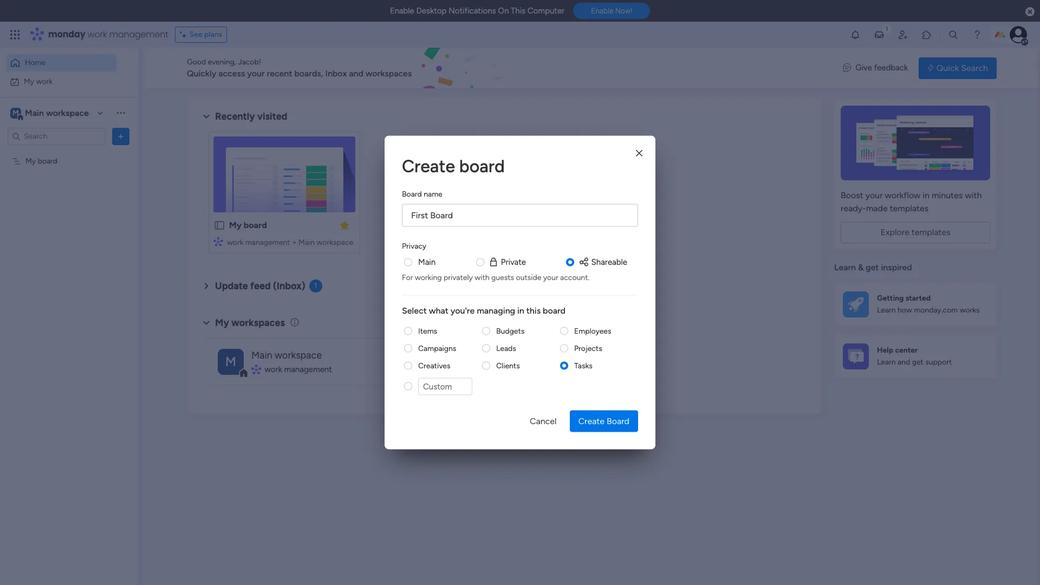 Task type: vqa. For each thing, say whether or not it's contained in the screenshot.
'Search' ICON
no



Task type: locate. For each thing, give the bounding box(es) containing it.
support
[[926, 358, 952, 367]]

templates
[[890, 203, 929, 214], [912, 227, 951, 237]]

component image left work management
[[251, 365, 261, 374]]

my board down search in workspace 'field'
[[25, 156, 57, 166]]

1 vertical spatial m
[[225, 354, 236, 369]]

0 vertical spatial my board
[[25, 156, 57, 166]]

v2 user feedback image
[[843, 62, 852, 74]]

0 horizontal spatial board
[[402, 189, 422, 199]]

enable now! button
[[573, 3, 651, 19]]

home
[[25, 58, 46, 67]]

0 vertical spatial m
[[12, 108, 19, 117]]

private
[[501, 257, 526, 267]]

apps image
[[922, 29, 933, 40]]

workspace image inside "element"
[[10, 107, 21, 119]]

my down search in workspace 'field'
[[25, 156, 36, 166]]

1 horizontal spatial workspaces
[[366, 68, 412, 79]]

recently
[[215, 111, 255, 122]]

work down my workspaces
[[265, 365, 282, 374]]

1 horizontal spatial workspace image
[[218, 349, 244, 375]]

0 vertical spatial and
[[349, 68, 364, 79]]

v2 bolt switch image
[[928, 62, 934, 74]]

this
[[511, 6, 526, 16]]

update feed (inbox)
[[215, 280, 305, 292]]

0 vertical spatial workspace
[[46, 108, 89, 118]]

my
[[24, 77, 34, 86], [25, 156, 36, 166], [229, 220, 242, 230], [215, 317, 229, 329]]

templates down the workflow
[[890, 203, 929, 214]]

0 vertical spatial board
[[402, 189, 422, 199]]

0 horizontal spatial enable
[[390, 6, 414, 16]]

learn down help
[[877, 358, 896, 367]]

management for work management > main workspace
[[245, 238, 290, 247]]

creatives
[[418, 361, 451, 370]]

in left 'minutes'
[[923, 190, 930, 201]]

1 vertical spatial your
[[866, 190, 883, 201]]

with inside boost your workflow in minutes with ready-made templates
[[965, 190, 982, 201]]

and down center
[[898, 358, 911, 367]]

quick search button
[[919, 57, 997, 79]]

this
[[527, 305, 541, 315]]

create right cancel
[[579, 416, 605, 426]]

for
[[402, 273, 413, 282]]

main workspace up search in workspace 'field'
[[25, 108, 89, 118]]

1 vertical spatial create
[[579, 416, 605, 426]]

computer
[[528, 6, 565, 16]]

2 horizontal spatial your
[[866, 190, 883, 201]]

0 horizontal spatial m
[[12, 108, 19, 117]]

1 vertical spatial get
[[912, 358, 924, 367]]

projects
[[574, 344, 602, 353]]

quickly
[[187, 68, 216, 79]]

create
[[402, 156, 455, 176], [579, 416, 605, 426]]

notifications image
[[850, 29, 861, 40]]

1 horizontal spatial m
[[225, 354, 236, 369]]

1 horizontal spatial board
[[607, 416, 630, 426]]

1 horizontal spatial in
[[923, 190, 930, 201]]

with right 'minutes'
[[965, 190, 982, 201]]

on
[[498, 6, 509, 16]]

0 horizontal spatial with
[[475, 273, 490, 282]]

1 vertical spatial my board
[[229, 220, 267, 230]]

my inside "list box"
[[25, 156, 36, 166]]

m inside workspace selection "element"
[[12, 108, 19, 117]]

my board right public board image
[[229, 220, 267, 230]]

in left this
[[518, 305, 524, 315]]

help center learn and get support
[[877, 346, 952, 367]]

1 horizontal spatial and
[[898, 358, 911, 367]]

select product image
[[10, 29, 21, 40]]

campaigns
[[418, 344, 457, 353]]

0 horizontal spatial and
[[349, 68, 364, 79]]

0 vertical spatial component image
[[214, 237, 223, 246]]

1 vertical spatial in
[[518, 305, 524, 315]]

1 horizontal spatial your
[[543, 273, 559, 282]]

0 horizontal spatial your
[[247, 68, 265, 79]]

management
[[109, 28, 168, 41], [245, 238, 290, 247], [284, 365, 332, 374]]

templates right explore at the top
[[912, 227, 951, 237]]

select what you're managing in this board heading
[[402, 304, 638, 317]]

0 vertical spatial workspaces
[[366, 68, 412, 79]]

quick
[[937, 63, 959, 73]]

create up name
[[402, 156, 455, 176]]

workspaces right inbox
[[366, 68, 412, 79]]

main inside workspace selection "element"
[[25, 108, 44, 118]]

board
[[402, 189, 422, 199], [607, 416, 630, 426]]

and
[[349, 68, 364, 79], [898, 358, 911, 367]]

jacob simon image
[[1010, 26, 1028, 43]]

get down center
[[912, 358, 924, 367]]

learn down getting
[[877, 306, 896, 315]]

close image
[[636, 149, 643, 157]]

templates inside boost your workflow in minutes with ready-made templates
[[890, 203, 929, 214]]

0 horizontal spatial create
[[402, 156, 455, 176]]

0 vertical spatial your
[[247, 68, 265, 79]]

learn inside getting started learn how monday.com works
[[877, 306, 896, 315]]

remove from favorites image
[[339, 220, 350, 231]]

0 vertical spatial create
[[402, 156, 455, 176]]

and right inbox
[[349, 68, 364, 79]]

work
[[88, 28, 107, 41], [36, 77, 53, 86], [227, 238, 244, 247], [265, 365, 282, 374]]

component image
[[214, 237, 223, 246], [251, 365, 261, 374]]

1 vertical spatial with
[[475, 273, 490, 282]]

create for create board
[[402, 156, 455, 176]]

in
[[923, 190, 930, 201], [518, 305, 524, 315]]

your
[[247, 68, 265, 79], [866, 190, 883, 201], [543, 273, 559, 282]]

leads
[[496, 344, 516, 353]]

enable inside button
[[591, 7, 614, 15]]

workspace up work management
[[275, 349, 322, 361]]

learn
[[835, 262, 856, 273], [877, 306, 896, 315], [877, 358, 896, 367]]

learn left &
[[835, 262, 856, 273]]

0 vertical spatial in
[[923, 190, 930, 201]]

explore templates
[[881, 227, 951, 237]]

2 vertical spatial your
[[543, 273, 559, 282]]

update
[[215, 280, 248, 292]]

1 vertical spatial management
[[245, 238, 290, 247]]

get right &
[[866, 262, 879, 273]]

0 horizontal spatial my board
[[25, 156, 57, 166]]

component image down public board image
[[214, 237, 223, 246]]

0 vertical spatial workspace image
[[10, 107, 21, 119]]

0 horizontal spatial get
[[866, 262, 879, 273]]

1 vertical spatial component image
[[251, 365, 261, 374]]

1 horizontal spatial component image
[[251, 365, 261, 374]]

work down home
[[36, 77, 53, 86]]

0 horizontal spatial in
[[518, 305, 524, 315]]

1 vertical spatial templates
[[912, 227, 951, 237]]

templates image image
[[844, 106, 987, 180]]

shareable
[[592, 257, 628, 267]]

workspace
[[46, 108, 89, 118], [317, 238, 353, 247], [275, 349, 322, 361]]

name
[[424, 189, 443, 199]]

good evening, jacob! quickly access your recent boards, inbox and workspaces
[[187, 57, 412, 79]]

main down my work
[[25, 108, 44, 118]]

0 horizontal spatial workspaces
[[231, 317, 285, 329]]

main
[[25, 108, 44, 118], [299, 238, 315, 247], [418, 257, 436, 267], [251, 349, 272, 361]]

m
[[12, 108, 19, 117], [225, 354, 236, 369]]

1 horizontal spatial enable
[[591, 7, 614, 15]]

with left guests
[[475, 273, 490, 282]]

create inside button
[[579, 416, 605, 426]]

workspaces down update feed (inbox)
[[231, 317, 285, 329]]

workspace inside "element"
[[46, 108, 89, 118]]

with
[[965, 190, 982, 201], [475, 273, 490, 282]]

1 vertical spatial workspaces
[[231, 317, 285, 329]]

monday
[[48, 28, 85, 41]]

help
[[877, 346, 894, 355]]

0 vertical spatial templates
[[890, 203, 929, 214]]

1 horizontal spatial create
[[579, 416, 605, 426]]

enable left desktop
[[390, 6, 414, 16]]

your down the jacob!
[[247, 68, 265, 79]]

my down home
[[24, 77, 34, 86]]

visited
[[257, 111, 288, 122]]

workspace down remove from favorites "icon"
[[317, 238, 353, 247]]

0 vertical spatial main workspace
[[25, 108, 89, 118]]

2 vertical spatial learn
[[877, 358, 896, 367]]

budgets
[[496, 326, 525, 335]]

how
[[898, 306, 913, 315]]

workspace up search in workspace 'field'
[[46, 108, 89, 118]]

work management
[[265, 365, 332, 374]]

main up working
[[418, 257, 436, 267]]

1 vertical spatial and
[[898, 358, 911, 367]]

0 horizontal spatial workspace image
[[10, 107, 21, 119]]

option
[[0, 151, 138, 153]]

in inside heading
[[518, 305, 524, 315]]

ready-
[[841, 203, 866, 214]]

1 horizontal spatial get
[[912, 358, 924, 367]]

0 vertical spatial with
[[965, 190, 982, 201]]

create board button
[[570, 411, 638, 432]]

help image
[[972, 29, 983, 40]]

your right outside
[[543, 273, 559, 282]]

center
[[896, 346, 918, 355]]

create inside heading
[[402, 156, 455, 176]]

&
[[858, 262, 864, 273]]

0 vertical spatial get
[[866, 262, 879, 273]]

enable for enable now!
[[591, 7, 614, 15]]

board inside heading
[[402, 189, 422, 199]]

1 vertical spatial learn
[[877, 306, 896, 315]]

workspace image
[[10, 107, 21, 119], [218, 349, 244, 375]]

create board
[[579, 416, 630, 426]]

workspaces inside good evening, jacob! quickly access your recent boards, inbox and workspaces
[[366, 68, 412, 79]]

guests
[[492, 273, 514, 282]]

1 horizontal spatial with
[[965, 190, 982, 201]]

board inside "list box"
[[38, 156, 57, 166]]

workflow
[[885, 190, 921, 201]]

0 horizontal spatial main workspace
[[25, 108, 89, 118]]

1 horizontal spatial main workspace
[[251, 349, 322, 361]]

quick search
[[937, 63, 989, 73]]

1 vertical spatial board
[[607, 416, 630, 426]]

my board
[[25, 156, 57, 166], [229, 220, 267, 230]]

close recently visited image
[[200, 110, 213, 123]]

2 vertical spatial management
[[284, 365, 332, 374]]

templates inside button
[[912, 227, 951, 237]]

0 horizontal spatial component image
[[214, 237, 223, 246]]

board
[[459, 156, 505, 176], [38, 156, 57, 166], [244, 220, 267, 230], [543, 305, 566, 315]]

main workspace up work management
[[251, 349, 322, 361]]

main workspace
[[25, 108, 89, 118], [251, 349, 322, 361]]

learn inside help center learn and get support
[[877, 358, 896, 367]]

enable
[[390, 6, 414, 16], [591, 7, 614, 15]]

enable left now!
[[591, 7, 614, 15]]

your up the made
[[866, 190, 883, 201]]

desktop
[[416, 6, 447, 16]]

search
[[962, 63, 989, 73]]

employees
[[574, 326, 612, 335]]



Task type: describe. For each thing, give the bounding box(es) containing it.
getting started element
[[835, 283, 997, 326]]

get inside help center learn and get support
[[912, 358, 924, 367]]

search everything image
[[948, 29, 959, 40]]

working
[[415, 273, 442, 282]]

1 image
[[882, 22, 892, 34]]

create for create board
[[579, 416, 605, 426]]

invite members image
[[898, 29, 909, 40]]

boost your workflow in minutes with ready-made templates
[[841, 190, 982, 214]]

1 vertical spatial main workspace
[[251, 349, 322, 361]]

outside
[[516, 273, 542, 282]]

learn for help
[[877, 358, 896, 367]]

and inside good evening, jacob! quickly access your recent boards, inbox and workspaces
[[349, 68, 364, 79]]

boost
[[841, 190, 864, 201]]

your inside good evening, jacob! quickly access your recent boards, inbox and workspaces
[[247, 68, 265, 79]]

tasks
[[574, 361, 593, 370]]

main workspace inside workspace selection "element"
[[25, 108, 89, 118]]

public board image
[[214, 219, 225, 231]]

2 vertical spatial workspace
[[275, 349, 322, 361]]

my work button
[[7, 73, 117, 90]]

select what you're managing in this board option group
[[402, 326, 638, 402]]

1
[[314, 281, 317, 290]]

main inside the privacy element
[[418, 257, 436, 267]]

monday work management
[[48, 28, 168, 41]]

privacy element
[[402, 256, 638, 282]]

learn for getting
[[877, 306, 896, 315]]

work up update
[[227, 238, 244, 247]]

and inside help center learn and get support
[[898, 358, 911, 367]]

1 vertical spatial workspace
[[317, 238, 353, 247]]

getting started learn how monday.com works
[[877, 294, 980, 315]]

1 horizontal spatial my board
[[229, 220, 267, 230]]

managing
[[477, 305, 515, 315]]

my inside button
[[24, 77, 34, 86]]

component image for work management
[[251, 365, 261, 374]]

cancel button
[[521, 411, 566, 432]]

feed
[[250, 280, 271, 292]]

privacy heading
[[402, 240, 427, 252]]

main button
[[418, 256, 436, 268]]

select what you're managing in this board
[[402, 305, 566, 315]]

see plans button
[[175, 27, 227, 43]]

with inside the privacy element
[[475, 273, 490, 282]]

works
[[960, 306, 980, 315]]

see plans
[[190, 30, 222, 39]]

0 vertical spatial learn
[[835, 262, 856, 273]]

Custom field
[[418, 378, 473, 395]]

explore templates button
[[841, 222, 991, 243]]

main down my workspaces
[[251, 349, 272, 361]]

monday.com
[[914, 306, 958, 315]]

open update feed (inbox) image
[[200, 280, 213, 293]]

privately
[[444, 273, 473, 282]]

board name heading
[[402, 188, 443, 200]]

inspired
[[881, 262, 913, 273]]

clients
[[496, 361, 520, 370]]

getting
[[877, 294, 904, 303]]

feedback
[[874, 63, 908, 73]]

enable now!
[[591, 7, 633, 15]]

board name
[[402, 189, 443, 199]]

evening,
[[208, 57, 236, 67]]

inbox image
[[874, 29, 885, 40]]

explore
[[881, 227, 910, 237]]

good
[[187, 57, 206, 67]]

items
[[418, 326, 437, 335]]

minutes
[[932, 190, 963, 201]]

my workspaces
[[215, 317, 285, 329]]

enable desktop notifications on this computer
[[390, 6, 565, 16]]

my work
[[24, 77, 53, 86]]

create board heading
[[402, 153, 638, 179]]

my right public board image
[[229, 220, 242, 230]]

workspace selection element
[[10, 106, 91, 121]]

give feedback
[[856, 63, 908, 73]]

my board list box
[[0, 150, 138, 316]]

give
[[856, 63, 872, 73]]

close my workspaces image
[[200, 316, 213, 329]]

now!
[[616, 7, 633, 15]]

main right >
[[299, 238, 315, 247]]

your inside boost your workflow in minutes with ready-made templates
[[866, 190, 883, 201]]

learn & get inspired
[[835, 262, 913, 273]]

boards,
[[294, 68, 323, 79]]

recently visited
[[215, 111, 288, 122]]

my board inside "list box"
[[25, 156, 57, 166]]

see
[[190, 30, 202, 39]]

what
[[429, 305, 449, 315]]

private button
[[488, 256, 526, 268]]

for working privately with guests outside your account.
[[402, 273, 590, 282]]

select
[[402, 305, 427, 315]]

jacob!
[[238, 57, 261, 67]]

enable for enable desktop notifications on this computer
[[390, 6, 414, 16]]

1 vertical spatial workspace image
[[218, 349, 244, 375]]

Board name field
[[402, 204, 638, 227]]

component image for work management > main workspace
[[214, 237, 223, 246]]

started
[[906, 294, 931, 303]]

shareable button
[[579, 256, 628, 268]]

cancel
[[530, 416, 557, 426]]

0 vertical spatial management
[[109, 28, 168, 41]]

Search in workspace field
[[23, 130, 91, 143]]

work inside button
[[36, 77, 53, 86]]

work right monday
[[88, 28, 107, 41]]

board inside button
[[607, 416, 630, 426]]

plans
[[204, 30, 222, 39]]

inbox
[[325, 68, 347, 79]]

help center element
[[835, 335, 997, 378]]

you're
[[451, 305, 475, 315]]

access
[[218, 68, 245, 79]]

in inside boost your workflow in minutes with ready-made templates
[[923, 190, 930, 201]]

>
[[292, 238, 297, 247]]

work management > main workspace
[[227, 238, 353, 247]]

(inbox)
[[273, 280, 305, 292]]

made
[[866, 203, 888, 214]]

home button
[[7, 54, 117, 72]]

your inside the privacy element
[[543, 273, 559, 282]]

privacy
[[402, 241, 427, 251]]

notifications
[[449, 6, 496, 16]]

management for work management
[[284, 365, 332, 374]]

dapulse close image
[[1026, 7, 1035, 17]]

recent
[[267, 68, 292, 79]]

account.
[[560, 273, 590, 282]]

create board
[[402, 156, 505, 176]]

my right close my workspaces image
[[215, 317, 229, 329]]



